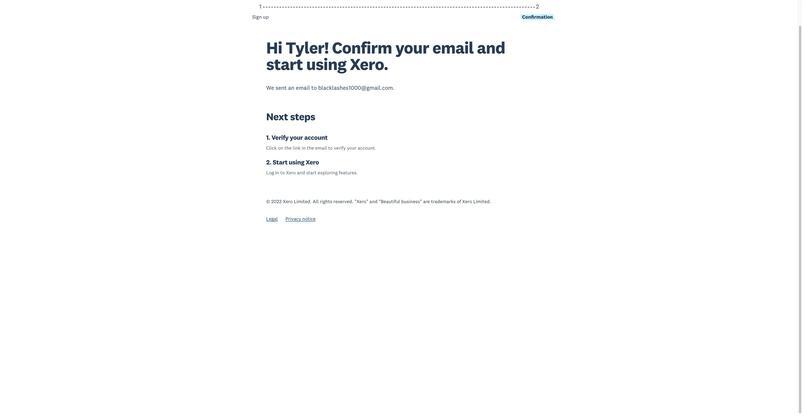 Task type: describe. For each thing, give the bounding box(es) containing it.
"xero"
[[355, 199, 368, 205]]

next
[[266, 110, 288, 123]]

tyler!
[[286, 37, 329, 58]]

using inside hi tyler! confirm your email and start using xero.
[[306, 54, 347, 75]]

xero right of
[[462, 199, 472, 205]]

1 horizontal spatial and
[[370, 199, 378, 205]]

all
[[313, 199, 319, 205]]

xero right 2023
[[283, 199, 293, 205]]

email inside hi tyler! confirm your email and start using xero.
[[433, 37, 474, 58]]

1 horizontal spatial start
[[306, 170, 317, 176]]

trademarks
[[431, 199, 456, 205]]

xero.
[[350, 54, 388, 75]]

reserved.
[[334, 199, 354, 205]]

we
[[266, 84, 274, 92]]

legal
[[266, 216, 278, 222]]

steps
[[290, 110, 315, 123]]

"beautiful
[[379, 199, 400, 205]]

xero up log in to xero and start exploring features.
[[306, 158, 319, 166]]

privacy notice link
[[286, 216, 316, 224]]

2 horizontal spatial to
[[328, 145, 333, 151]]

hi tyler! confirm your email and start using xero. region
[[122, 3, 676, 176]]

privacy
[[286, 216, 301, 222]]

1 horizontal spatial to
[[311, 84, 317, 92]]

your inside hi tyler! confirm your email and start using xero.
[[396, 37, 429, 58]]

click
[[266, 145, 277, 151]]

confirmation
[[522, 14, 553, 20]]

2023
[[271, 199, 282, 205]]

hi tyler! confirm your email and start using xero.
[[266, 37, 505, 75]]

click on the link in the email to verify your account.
[[266, 145, 376, 151]]

next steps
[[266, 110, 315, 123]]

business"
[[401, 199, 422, 205]]

2.
[[266, 158, 272, 166]]

xero down 2. start using xero
[[286, 170, 296, 176]]

of
[[457, 199, 461, 205]]

verify
[[272, 134, 289, 142]]

2
[[536, 3, 539, 10]]

1. verify your account
[[266, 134, 328, 142]]



Task type: locate. For each thing, give the bounding box(es) containing it.
exploring
[[318, 170, 338, 176]]

sign
[[252, 14, 262, 20]]

2 the from the left
[[307, 145, 314, 151]]

1 horizontal spatial using
[[306, 54, 347, 75]]

to
[[311, 84, 317, 92], [328, 145, 333, 151], [280, 170, 285, 176]]

features.
[[339, 170, 358, 176]]

to down start
[[280, 170, 285, 176]]

0 horizontal spatial to
[[280, 170, 285, 176]]

using
[[306, 54, 347, 75], [289, 158, 305, 166]]

1 horizontal spatial email
[[315, 145, 327, 151]]

up
[[263, 14, 269, 20]]

start inside hi tyler! confirm your email and start using xero.
[[266, 54, 303, 75]]

1 vertical spatial in
[[275, 170, 279, 176]]

are
[[423, 199, 430, 205]]

2 vertical spatial your
[[347, 145, 357, 151]]

the right on
[[285, 145, 292, 151]]

1 horizontal spatial your
[[347, 145, 357, 151]]

to right "an"
[[311, 84, 317, 92]]

0 horizontal spatial and
[[297, 170, 305, 176]]

©
[[266, 199, 270, 205]]

0 vertical spatial using
[[306, 54, 347, 75]]

0 horizontal spatial the
[[285, 145, 292, 151]]

notice
[[302, 216, 316, 222]]

1 vertical spatial to
[[328, 145, 333, 151]]

0 vertical spatial your
[[396, 37, 429, 58]]

1 horizontal spatial limited.
[[473, 199, 491, 205]]

limited.
[[294, 199, 312, 205], [473, 199, 491, 205]]

1 vertical spatial your
[[290, 134, 303, 142]]

verify
[[334, 145, 346, 151]]

start left exploring at the left of the page
[[306, 170, 317, 176]]

0 vertical spatial to
[[311, 84, 317, 92]]

1 vertical spatial start
[[306, 170, 317, 176]]

start
[[266, 54, 303, 75], [306, 170, 317, 176]]

in right "link"
[[302, 145, 306, 151]]

sign up
[[252, 14, 269, 20]]

2 horizontal spatial and
[[477, 37, 505, 58]]

© 2023 xero limited. all rights reserved. "xero" and "beautiful business" are trademarks of xero limited.
[[266, 199, 491, 205]]

using up we sent an email to blacklashes1000@gmail.com.
[[306, 54, 347, 75]]

1 vertical spatial using
[[289, 158, 305, 166]]

using down "link"
[[289, 158, 305, 166]]

1
[[259, 3, 262, 10]]

in right log
[[275, 170, 279, 176]]

0 horizontal spatial using
[[289, 158, 305, 166]]

on
[[278, 145, 283, 151]]

privacy notice
[[286, 216, 316, 222]]

1 horizontal spatial in
[[302, 145, 306, 151]]

account
[[304, 134, 328, 142]]

log
[[266, 170, 274, 176]]

2 horizontal spatial email
[[433, 37, 474, 58]]

2 vertical spatial to
[[280, 170, 285, 176]]

legal link
[[266, 216, 278, 224]]

limited. right of
[[473, 199, 491, 205]]

0 horizontal spatial email
[[296, 84, 310, 92]]

0 horizontal spatial in
[[275, 170, 279, 176]]

we sent an email to blacklashes1000@gmail.com.
[[266, 84, 395, 92]]

0 horizontal spatial limited.
[[294, 199, 312, 205]]

xero
[[306, 158, 319, 166], [286, 170, 296, 176], [283, 199, 293, 205], [462, 199, 472, 205]]

0 vertical spatial start
[[266, 54, 303, 75]]

1 the from the left
[[285, 145, 292, 151]]

blacklashes1000@gmail.com.
[[318, 84, 395, 92]]

email
[[433, 37, 474, 58], [296, 84, 310, 92], [315, 145, 327, 151]]

1.
[[266, 134, 270, 142]]

steps group
[[122, 3, 676, 40]]

2 vertical spatial email
[[315, 145, 327, 151]]

2. start using xero
[[266, 158, 319, 166]]

in
[[302, 145, 306, 151], [275, 170, 279, 176]]

and
[[477, 37, 505, 58], [297, 170, 305, 176], [370, 199, 378, 205]]

1 vertical spatial email
[[296, 84, 310, 92]]

0 vertical spatial in
[[302, 145, 306, 151]]

confirm
[[332, 37, 392, 58]]

0 horizontal spatial start
[[266, 54, 303, 75]]

to left verify
[[328, 145, 333, 151]]

2 vertical spatial and
[[370, 199, 378, 205]]

and inside hi tyler! confirm your email and start using xero.
[[477, 37, 505, 58]]

the down account
[[307, 145, 314, 151]]

an
[[288, 84, 295, 92]]

1 vertical spatial and
[[297, 170, 305, 176]]

2 limited. from the left
[[473, 199, 491, 205]]

0 vertical spatial and
[[477, 37, 505, 58]]

0 horizontal spatial your
[[290, 134, 303, 142]]

2 horizontal spatial your
[[396, 37, 429, 58]]

start up the sent at left
[[266, 54, 303, 75]]

1 limited. from the left
[[294, 199, 312, 205]]

link
[[293, 145, 301, 151]]

log in to xero and start exploring features.
[[266, 170, 358, 176]]

hi
[[266, 37, 282, 58]]

the
[[285, 145, 292, 151], [307, 145, 314, 151]]

limited. left all
[[294, 199, 312, 205]]

rights
[[320, 199, 332, 205]]

1 horizontal spatial the
[[307, 145, 314, 151]]

your
[[396, 37, 429, 58], [290, 134, 303, 142], [347, 145, 357, 151]]

start
[[273, 158, 288, 166]]

0 vertical spatial email
[[433, 37, 474, 58]]

sent
[[276, 84, 287, 92]]

account.
[[358, 145, 376, 151]]



Task type: vqa. For each thing, say whether or not it's contained in the screenshot.
We
yes



